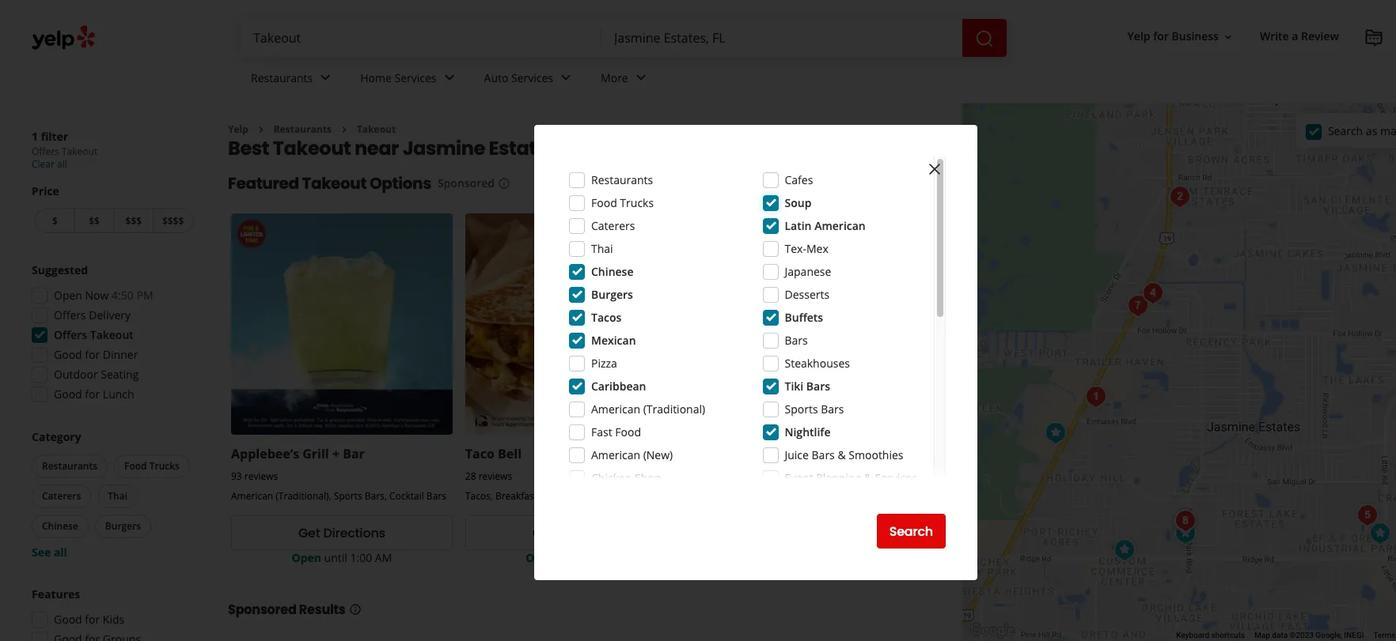 Task type: vqa. For each thing, say whether or not it's contained in the screenshot.
Pizza Hut image on the bottom right of page
yes



Task type: locate. For each thing, give the bounding box(es) containing it.
get directions for reviews
[[532, 525, 620, 543]]

services for home services
[[395, 70, 437, 85]]

search dialog
[[0, 0, 1396, 642]]

caterers inside button
[[42, 490, 81, 503]]

open down suggested
[[54, 288, 82, 303]]

24 chevron down v2 image
[[316, 68, 335, 87], [556, 68, 575, 87]]

clear all link
[[32, 158, 67, 171]]

get down (traditional),
[[298, 525, 320, 543]]

bars right juice
[[812, 448, 835, 463]]

chicken right pizza,
[[727, 477, 761, 490]]

fast right brunch,
[[586, 490, 604, 504]]

restaurants inside 'business categories' element
[[251, 70, 313, 85]]

$ button
[[35, 209, 74, 233]]

applebee's grill + bar 93 reviews american (traditional), sports bars, cocktail bars
[[231, 446, 446, 504]]

as
[[1366, 123, 1377, 138]]

grill
[[303, 446, 329, 463]]

16 chevron down v2 image
[[1222, 31, 1235, 43]]

1 horizontal spatial burgers
[[591, 287, 633, 302]]

1 good from the top
[[54, 347, 82, 363]]

28
[[465, 470, 476, 484]]

fast
[[591, 425, 612, 440], [586, 490, 604, 504]]

food
[[591, 196, 617, 211], [615, 425, 641, 440], [124, 460, 147, 473], [607, 490, 629, 504]]

thai up burgers "button"
[[108, 490, 127, 503]]

2 get from the left
[[532, 525, 554, 543]]

all inside group
[[54, 545, 67, 560]]

directions
[[323, 525, 385, 543], [557, 525, 620, 543]]

sponsored for sponsored results
[[228, 602, 296, 620]]

dinner
[[103, 347, 138, 363]]

american up mex
[[815, 218, 866, 233]]

0 vertical spatial chinese
[[591, 264, 634, 279]]

1 vertical spatial yelp
[[228, 123, 248, 136]]

takeout
[[357, 123, 396, 136], [273, 136, 351, 162], [62, 145, 97, 158], [302, 173, 367, 195], [90, 328, 134, 343]]

tacos
[[591, 310, 622, 325]]

get directions link down bars,
[[231, 516, 453, 551]]

16 info v2 image right results
[[349, 604, 361, 617]]

all right clear
[[57, 158, 67, 171]]

takeout for offers
[[90, 328, 134, 343]]

caterers inside "search" dialog
[[591, 218, 635, 233]]

fast inside 'taco bell 28 reviews tacos, breakfast & brunch, fast food'
[[586, 490, 604, 504]]

1 horizontal spatial get directions link
[[465, 516, 687, 551]]

get directions link for bar
[[231, 516, 453, 551]]

& inside 'taco bell 28 reviews tacos, breakfast & brunch, fast food'
[[540, 490, 547, 504]]

0 horizontal spatial thai
[[108, 490, 127, 503]]

1 horizontal spatial get
[[532, 525, 554, 543]]

open down breakfast on the left of page
[[526, 551, 555, 566]]

0 horizontal spatial 16 info v2 image
[[349, 604, 361, 617]]

&
[[838, 448, 846, 463], [864, 471, 872, 486], [540, 490, 547, 504]]

0 vertical spatial fast
[[591, 425, 612, 440]]

2 vertical spatial &
[[540, 490, 547, 504]]

2 get directions from the left
[[532, 525, 620, 543]]

services
[[395, 70, 437, 85], [511, 70, 553, 85], [875, 471, 917, 486]]

sponsored for sponsored
[[438, 176, 495, 191]]

24 chevron down v2 image inside more link
[[631, 68, 650, 87]]

0 horizontal spatial 24 chevron down v2 image
[[316, 68, 335, 87]]

1 horizontal spatial sports
[[785, 402, 818, 417]]

bars up nightlife
[[821, 402, 844, 417]]

for down offers takeout
[[85, 347, 100, 363]]

bars inside applebee's grill + bar 93 reviews american (traditional), sports bars, cocktail bars
[[427, 490, 446, 504]]

good down outdoor
[[54, 387, 82, 402]]

taco bell link
[[465, 446, 522, 463]]

fast up american (new)
[[591, 425, 612, 440]]

1 horizontal spatial 24 chevron down v2 image
[[556, 68, 575, 87]]

food inside button
[[124, 460, 147, 473]]

2 horizontal spatial &
[[864, 471, 872, 486]]

good for dinner
[[54, 347, 138, 363]]

1 horizontal spatial trucks
[[620, 196, 654, 211]]

1 vertical spatial group
[[28, 430, 196, 561]]

near
[[355, 136, 399, 162]]

search for search
[[889, 523, 933, 541]]

burgers up tacos
[[591, 287, 633, 302]]

2 24 chevron down v2 image from the left
[[556, 68, 575, 87]]

get directions up open until 1:00 am
[[298, 525, 385, 543]]

yelp inside button
[[1128, 29, 1151, 44]]

chinese button
[[32, 515, 89, 539]]

services down 'smoothies'
[[875, 471, 917, 486]]

for down outdoor seating
[[85, 387, 100, 402]]

0 vertical spatial burgers
[[591, 287, 633, 302]]

0 vertical spatial food trucks
[[591, 196, 654, 211]]

1 vertical spatial burgers
[[105, 520, 141, 533]]

0 vertical spatial group
[[27, 263, 196, 408]]

1 vertical spatial chinese
[[42, 520, 78, 533]]

terms
[[1374, 632, 1396, 640]]

0 horizontal spatial reviews
[[244, 470, 278, 484]]

applebee's grill + bar link
[[231, 446, 365, 463]]

services right home
[[395, 70, 437, 85]]

(traditional),
[[276, 490, 331, 504]]

pizza
[[591, 356, 617, 371]]

fl
[[567, 136, 586, 162]]

0 vertical spatial search
[[1328, 123, 1363, 138]]

chinese inside "search" dialog
[[591, 264, 634, 279]]

caterers
[[591, 218, 635, 233], [42, 490, 81, 503]]

offers down filter
[[32, 145, 59, 158]]

1 vertical spatial fast
[[586, 490, 604, 504]]

0 horizontal spatial &
[[540, 490, 547, 504]]

0 horizontal spatial sponsored
[[228, 602, 296, 620]]

0 horizontal spatial get directions link
[[231, 516, 453, 551]]

chinese up the see all
[[42, 520, 78, 533]]

24 chevron down v2 image inside auto services link
[[556, 68, 575, 87]]

1 horizontal spatial caterers
[[591, 218, 635, 233]]

open for until
[[292, 551, 321, 566]]

3 good from the top
[[54, 613, 82, 628]]

pm
[[137, 288, 153, 303]]

sponsored
[[438, 176, 495, 191], [228, 602, 296, 620]]

open until 1:00 am
[[292, 551, 392, 566]]

0 vertical spatial good
[[54, 347, 82, 363]]

0 horizontal spatial food trucks
[[124, 460, 180, 473]]

directions for reviews
[[557, 525, 620, 543]]

am
[[375, 551, 392, 566]]

takeout inside 1 filter offers takeout clear all
[[62, 145, 97, 158]]

1 horizontal spatial chinese
[[591, 264, 634, 279]]

24 chevron down v2 image
[[440, 68, 459, 87], [631, 68, 650, 87]]

chinese up tacos
[[591, 264, 634, 279]]

papa johns pizza image
[[1170, 518, 1202, 550]]

restaurants link
[[238, 57, 348, 103], [274, 123, 332, 136]]

0 horizontal spatial caterers
[[42, 490, 81, 503]]

for for lunch
[[85, 387, 100, 402]]

24 chevron down v2 image right more
[[631, 68, 650, 87]]

juice
[[785, 448, 809, 463]]

mamma mia pizzeria image
[[1169, 507, 1201, 538]]

1 horizontal spatial services
[[511, 70, 553, 85]]

$
[[52, 214, 58, 228]]

restaurants link left 16 chevron right v2 image
[[274, 123, 332, 136]]

suggested
[[32, 263, 88, 278]]

best
[[228, 136, 269, 162]]

2 vertical spatial group
[[27, 587, 196, 642]]

tex-
[[785, 241, 807, 256]]

food trucks
[[591, 196, 654, 211], [124, 460, 180, 473]]

1 vertical spatial restaurants link
[[274, 123, 332, 136]]

0 horizontal spatial sports
[[334, 490, 362, 504]]

0 vertical spatial sponsored
[[438, 176, 495, 191]]

1 vertical spatial offers
[[54, 308, 86, 323]]

1 vertical spatial food trucks
[[124, 460, 180, 473]]

sports inside "search" dialog
[[785, 402, 818, 417]]

get directions link down brunch,
[[465, 516, 687, 551]]

0 vertical spatial thai
[[591, 241, 613, 256]]

1 horizontal spatial search
[[1328, 123, 1363, 138]]

applebee's grill + bar image
[[1365, 518, 1396, 550]]

chicken down american (new)
[[591, 471, 632, 486]]

2 directions from the left
[[557, 525, 620, 543]]

1 24 chevron down v2 image from the left
[[440, 68, 459, 87]]

2 good from the top
[[54, 387, 82, 402]]

reviews inside applebee's grill + bar 93 reviews american (traditional), sports bars, cocktail bars
[[244, 470, 278, 484]]

get for bar
[[298, 525, 320, 543]]

0 horizontal spatial chicken
[[591, 471, 632, 486]]

a
[[1292, 29, 1298, 44]]

16 info v2 image
[[498, 177, 511, 190], [349, 604, 361, 617]]

& left brunch,
[[540, 490, 547, 504]]

get down brunch,
[[532, 525, 554, 543]]

& up planning
[[838, 448, 846, 463]]

search
[[1328, 123, 1363, 138], [889, 523, 933, 541]]

1 vertical spatial all
[[54, 545, 67, 560]]

group
[[27, 263, 196, 408], [28, 430, 196, 561], [27, 587, 196, 642]]

good for good for lunch
[[54, 387, 82, 402]]

24 chevron down v2 image left 'auto'
[[440, 68, 459, 87]]

1 horizontal spatial yelp
[[1128, 29, 1151, 44]]

1 horizontal spatial 16 info v2 image
[[498, 177, 511, 190]]

open left until
[[292, 551, 321, 566]]

for for kids
[[85, 613, 100, 628]]

yelp for business button
[[1121, 23, 1241, 51]]

good up outdoor
[[54, 347, 82, 363]]

offers takeout
[[54, 328, 134, 343]]

bars for juice
[[812, 448, 835, 463]]

2 24 chevron down v2 image from the left
[[631, 68, 650, 87]]

keyboard shortcuts button
[[1176, 631, 1245, 642]]

directions down brunch,
[[557, 525, 620, 543]]

argento's italian bistro image
[[1122, 290, 1154, 322]]

0 vertical spatial &
[[838, 448, 846, 463]]

bell
[[498, 446, 522, 463]]

$$$$ button
[[153, 209, 193, 233]]

24 chevron down v2 image inside home services "link"
[[440, 68, 459, 87]]

0 horizontal spatial services
[[395, 70, 437, 85]]

1 reviews from the left
[[244, 470, 278, 484]]

burgers down thai button
[[105, 520, 141, 533]]

for left business
[[1153, 29, 1169, 44]]

mexican
[[591, 333, 636, 348]]

features
[[32, 587, 80, 602]]

1 horizontal spatial open
[[292, 551, 321, 566]]

1 horizontal spatial food trucks
[[591, 196, 654, 211]]

sports down tiki bars
[[785, 402, 818, 417]]

services inside "search" dialog
[[875, 471, 917, 486]]

sponsored left results
[[228, 602, 296, 620]]

2 vertical spatial offers
[[54, 328, 87, 343]]

0 vertical spatial yelp
[[1128, 29, 1151, 44]]

bars for tiki
[[806, 379, 830, 394]]

1 get directions from the left
[[298, 525, 385, 543]]

2 horizontal spatial services
[[875, 471, 917, 486]]

16 chevron right v2 image
[[338, 123, 351, 136]]

bar
[[343, 446, 365, 463]]

takeout up "featured takeout options" in the top left of the page
[[273, 136, 351, 162]]

takeout down "near"
[[302, 173, 367, 195]]

offers down offers delivery
[[54, 328, 87, 343]]

taco
[[465, 446, 495, 463]]

chinese
[[591, 264, 634, 279], [42, 520, 78, 533]]

smoothies
[[849, 448, 904, 463]]

1 get from the left
[[298, 525, 320, 543]]

1 vertical spatial good
[[54, 387, 82, 402]]

0 horizontal spatial get
[[298, 525, 320, 543]]

all
[[57, 158, 67, 171], [54, 545, 67, 560]]

2 horizontal spatial open
[[526, 551, 555, 566]]

1 vertical spatial &
[[864, 471, 872, 486]]

all right see
[[54, 545, 67, 560]]

1 horizontal spatial directions
[[557, 525, 620, 543]]

pizza,
[[699, 477, 724, 490]]

bars right cocktail
[[427, 490, 446, 504]]

0 vertical spatial trucks
[[620, 196, 654, 211]]

rooster thai sushi image
[[1164, 181, 1196, 213]]

reviews down taco bell link
[[479, 470, 512, 484]]

None search field
[[241, 19, 1010, 57]]

0 horizontal spatial burgers
[[105, 520, 141, 533]]

yelp for business
[[1128, 29, 1219, 44]]

for for dinner
[[85, 347, 100, 363]]

2 get directions link from the left
[[465, 516, 687, 551]]

1 get directions link from the left
[[231, 516, 453, 551]]

yelp for yelp for business
[[1128, 29, 1151, 44]]

food trucks inside button
[[124, 460, 180, 473]]

2 reviews from the left
[[479, 470, 512, 484]]

takeout for featured
[[302, 173, 367, 195]]

get directions down brunch,
[[532, 525, 620, 543]]

reviews down applebee's
[[244, 470, 278, 484]]

reviews inside 'taco bell 28 reviews tacos, breakfast & brunch, fast food'
[[479, 470, 512, 484]]

0 horizontal spatial chinese
[[42, 520, 78, 533]]

1 directions from the left
[[323, 525, 385, 543]]

chicken
[[591, 471, 632, 486], [727, 477, 761, 490]]

good for good for kids
[[54, 613, 82, 628]]

0 vertical spatial all
[[57, 158, 67, 171]]

services right 'auto'
[[511, 70, 553, 85]]

1 horizontal spatial sponsored
[[438, 176, 495, 191]]

0 horizontal spatial search
[[889, 523, 933, 541]]

1 vertical spatial search
[[889, 523, 933, 541]]

0 horizontal spatial trucks
[[149, 460, 180, 473]]

& down 'smoothies'
[[864, 471, 872, 486]]

takeout link
[[357, 123, 396, 136]]

reviews
[[244, 470, 278, 484], [479, 470, 512, 484]]

1 vertical spatial trucks
[[149, 460, 180, 473]]

0 horizontal spatial 24 chevron down v2 image
[[440, 68, 459, 87]]

restaurants link up 16 chevron right v2 icon
[[238, 57, 348, 103]]

keyboard shortcuts
[[1176, 632, 1245, 640]]

google image
[[966, 621, 1019, 642]]

sponsored down jasmine
[[438, 176, 495, 191]]

american down 93
[[231, 490, 273, 504]]

applebee's
[[231, 446, 299, 463]]

24 chevron down v2 image right auto services
[[556, 68, 575, 87]]

juice bars & smoothies
[[785, 448, 904, 463]]

1 vertical spatial caterers
[[42, 490, 81, 503]]

offers up offers takeout
[[54, 308, 86, 323]]

terms 
[[1374, 632, 1396, 640]]

tiki
[[785, 379, 804, 394]]

for for business
[[1153, 29, 1169, 44]]

bars down steakhouses
[[806, 379, 830, 394]]

category
[[32, 430, 81, 445]]

1 vertical spatial sports
[[334, 490, 362, 504]]

1 horizontal spatial thai
[[591, 241, 613, 256]]

offers
[[32, 145, 59, 158], [54, 308, 86, 323], [54, 328, 87, 343]]

for inside button
[[1153, 29, 1169, 44]]

business categories element
[[238, 57, 1396, 103]]

2 vertical spatial good
[[54, 613, 82, 628]]

1 horizontal spatial get directions
[[532, 525, 620, 543]]

yelp
[[1128, 29, 1151, 44], [228, 123, 248, 136]]

1 24 chevron down v2 image from the left
[[316, 68, 335, 87]]

get directions
[[298, 525, 385, 543], [532, 525, 620, 543]]

0 vertical spatial offers
[[32, 145, 59, 158]]

thai up tacos
[[591, 241, 613, 256]]

delivery
[[89, 308, 131, 323]]

good down features
[[54, 613, 82, 628]]

fast food
[[591, 425, 641, 440]]

0 horizontal spatial get directions
[[298, 525, 385, 543]]

restaurants inside button
[[42, 460, 97, 473]]

food inside 'taco bell 28 reviews tacos, breakfast & brunch, fast food'
[[607, 490, 629, 504]]

open inside group
[[54, 288, 82, 303]]

+
[[332, 446, 340, 463]]

1 vertical spatial thai
[[108, 490, 127, 503]]

for left kids
[[85, 613, 100, 628]]

0 horizontal spatial yelp
[[228, 123, 248, 136]]

24 chevron down v2 image left home
[[316, 68, 335, 87]]

yelp left 16 chevron right v2 icon
[[228, 123, 248, 136]]

yelp for 'yelp' link at the top left of the page
[[228, 123, 248, 136]]

1 vertical spatial sponsored
[[228, 602, 296, 620]]

1 horizontal spatial reviews
[[479, 470, 512, 484]]

directions up the 1:00
[[323, 525, 385, 543]]

takeout down filter
[[62, 145, 97, 158]]

0 horizontal spatial open
[[54, 288, 82, 303]]

1 horizontal spatial &
[[838, 448, 846, 463]]

0 vertical spatial sports
[[785, 402, 818, 417]]

search inside "search" button
[[889, 523, 933, 541]]

breakfast
[[495, 490, 537, 504]]

services inside auto services link
[[511, 70, 553, 85]]

16 info v2 image down estates,
[[498, 177, 511, 190]]

24 chevron down v2 image inside restaurants link
[[316, 68, 335, 87]]

restaurants button
[[32, 455, 108, 479]]

pizza hut image
[[1109, 535, 1141, 567]]

0 horizontal spatial directions
[[323, 525, 385, 543]]

mex
[[807, 241, 829, 256]]

services for auto services
[[511, 70, 553, 85]]

group containing category
[[28, 430, 196, 561]]

takeout down delivery
[[90, 328, 134, 343]]

0 vertical spatial 16 info v2 image
[[498, 177, 511, 190]]

0 vertical spatial caterers
[[591, 218, 635, 233]]

1 horizontal spatial 24 chevron down v2 image
[[631, 68, 650, 87]]

sports left bars,
[[334, 490, 362, 504]]

bars down buffets
[[785, 333, 808, 348]]

services inside home services "link"
[[395, 70, 437, 85]]

tiki bars
[[785, 379, 830, 394]]

yelp left business
[[1128, 29, 1151, 44]]



Task type: describe. For each thing, give the bounding box(es) containing it.
price group
[[32, 184, 196, 237]]

$$
[[89, 214, 100, 228]]

keyboard
[[1176, 632, 1210, 640]]

& for bars
[[838, 448, 846, 463]]

jasmine
[[403, 136, 485, 162]]

american up fast food
[[591, 402, 640, 417]]

(traditional)
[[643, 402, 705, 417]]

nightlife
[[785, 425, 831, 440]]

see all button
[[32, 545, 67, 560]]

food trucks button
[[114, 455, 190, 479]]

$$$ button
[[114, 209, 153, 233]]

takeout right 16 chevron right v2 image
[[357, 123, 396, 136]]

terms link
[[1374, 632, 1396, 640]]

latin american
[[785, 218, 866, 233]]

estates,
[[489, 136, 563, 162]]

map region
[[913, 0, 1396, 642]]

event planning & services
[[785, 471, 917, 486]]

group containing features
[[27, 587, 196, 642]]

caterers button
[[32, 485, 91, 509]]

taco bell image
[[1040, 418, 1072, 450]]

auto services
[[484, 70, 553, 85]]

good for good for dinner
[[54, 347, 82, 363]]

$$$$
[[162, 214, 184, 228]]

4:50
[[112, 288, 134, 303]]

search as ma
[[1328, 123, 1396, 138]]

fast inside "search" dialog
[[591, 425, 612, 440]]

projects image
[[1365, 28, 1384, 47]]

business
[[1172, 29, 1219, 44]]

write a review
[[1260, 29, 1339, 44]]

sports bars
[[785, 402, 844, 417]]

auto services link
[[471, 57, 588, 103]]

best takeout near jasmine estates, fl
[[228, 136, 586, 162]]

16 chevron right v2 image
[[255, 123, 267, 136]]

featured takeout options
[[228, 173, 431, 195]]

93
[[231, 470, 242, 484]]

home services
[[360, 70, 437, 85]]

see
[[32, 545, 51, 560]]

directions for bar
[[323, 525, 385, 543]]

super china chinese restaurant image
[[1352, 500, 1384, 532]]

get directions link for reviews
[[465, 516, 687, 551]]

american (traditional)
[[591, 402, 705, 417]]

chinese inside button
[[42, 520, 78, 533]]

search image
[[975, 29, 994, 48]]

price
[[32, 184, 59, 199]]

burgers inside "search" dialog
[[591, 287, 633, 302]]

home
[[360, 70, 392, 85]]

shop
[[635, 471, 661, 486]]

latin
[[785, 218, 812, 233]]

trucks inside button
[[149, 460, 180, 473]]

restaurants inside "search" dialog
[[591, 173, 653, 188]]

open now 4:50 pm
[[54, 288, 153, 303]]

pizza, chicken wings
[[699, 477, 791, 490]]

cocktail
[[389, 490, 424, 504]]

results
[[299, 602, 346, 620]]

clear
[[32, 158, 55, 171]]

1 filter offers takeout clear all
[[32, 129, 97, 171]]

review
[[1301, 29, 1339, 44]]

chicken inside "search" dialog
[[591, 471, 632, 486]]

1
[[32, 129, 38, 144]]

1 horizontal spatial chicken
[[727, 477, 761, 490]]

american (new)
[[591, 448, 673, 463]]

now
[[85, 288, 109, 303]]

american down fast food
[[591, 448, 640, 463]]

24 chevron down v2 image for home services
[[440, 68, 459, 87]]

burgers inside "button"
[[105, 520, 141, 533]]

tacos,
[[465, 490, 493, 504]]

bars for sports
[[821, 402, 844, 417]]

more
[[601, 70, 628, 85]]

thai inside button
[[108, 490, 127, 503]]

0 vertical spatial restaurants link
[[238, 57, 348, 103]]

chiki churros image
[[1080, 382, 1112, 413]]

offers for offers takeout
[[54, 328, 87, 343]]

options
[[370, 173, 431, 195]]

trucks inside "search" dialog
[[620, 196, 654, 211]]

1 vertical spatial 16 info v2 image
[[349, 604, 361, 617]]

get for reviews
[[532, 525, 554, 543]]

caribbean
[[591, 379, 646, 394]]

brunch,
[[549, 490, 584, 504]]

search for search as ma
[[1328, 123, 1363, 138]]

thai inside "search" dialog
[[591, 241, 613, 256]]

map
[[1255, 632, 1270, 640]]

24 chevron down v2 image for restaurants
[[316, 68, 335, 87]]

good for lunch
[[54, 387, 134, 402]]

$$ button
[[74, 209, 114, 233]]

desserts
[[785, 287, 830, 302]]

takeout for best
[[273, 136, 351, 162]]

taco bell 28 reviews tacos, breakfast & brunch, fast food
[[465, 446, 629, 504]]

event
[[785, 471, 813, 486]]

group containing suggested
[[27, 263, 196, 408]]

chicken shop
[[591, 471, 661, 486]]

japanese
[[785, 264, 831, 279]]

bars,
[[365, 490, 387, 504]]

google,
[[1316, 632, 1342, 640]]

open for now
[[54, 288, 82, 303]]

write a review link
[[1254, 23, 1346, 51]]

24 chevron down v2 image for auto services
[[556, 68, 575, 87]]

offers for offers delivery
[[54, 308, 86, 323]]

user actions element
[[1115, 22, 1396, 54]]

filter
[[41, 129, 68, 144]]

more link
[[588, 57, 663, 103]]

close image
[[925, 160, 944, 179]]

food trucks inside "search" dialog
[[591, 196, 654, 211]]

inegi
[[1344, 632, 1364, 640]]

all inside 1 filter offers takeout clear all
[[57, 158, 67, 171]]

outdoor seating
[[54, 367, 139, 382]]

ma
[[1380, 123, 1396, 138]]

sports inside applebee's grill + bar 93 reviews american (traditional), sports bars, cocktail bars
[[334, 490, 362, 504]]

data
[[1272, 632, 1288, 640]]

see all
[[32, 545, 67, 560]]

yelp link
[[228, 123, 248, 136]]

offers inside 1 filter offers takeout clear all
[[32, 145, 59, 158]]

featured
[[228, 173, 299, 195]]

orchids thai restaurant image
[[1170, 506, 1202, 537]]

home services link
[[348, 57, 471, 103]]

(new)
[[643, 448, 673, 463]]

24 chevron down v2 image for more
[[631, 68, 650, 87]]

get directions for bar
[[298, 525, 385, 543]]

tex-mex
[[785, 241, 829, 256]]

taste of curry image
[[1137, 278, 1169, 309]]

american inside applebee's grill + bar 93 reviews american (traditional), sports bars, cocktail bars
[[231, 490, 273, 504]]

outdoor
[[54, 367, 98, 382]]

©2023
[[1290, 632, 1314, 640]]

& for planning
[[864, 471, 872, 486]]

auto
[[484, 70, 508, 85]]



